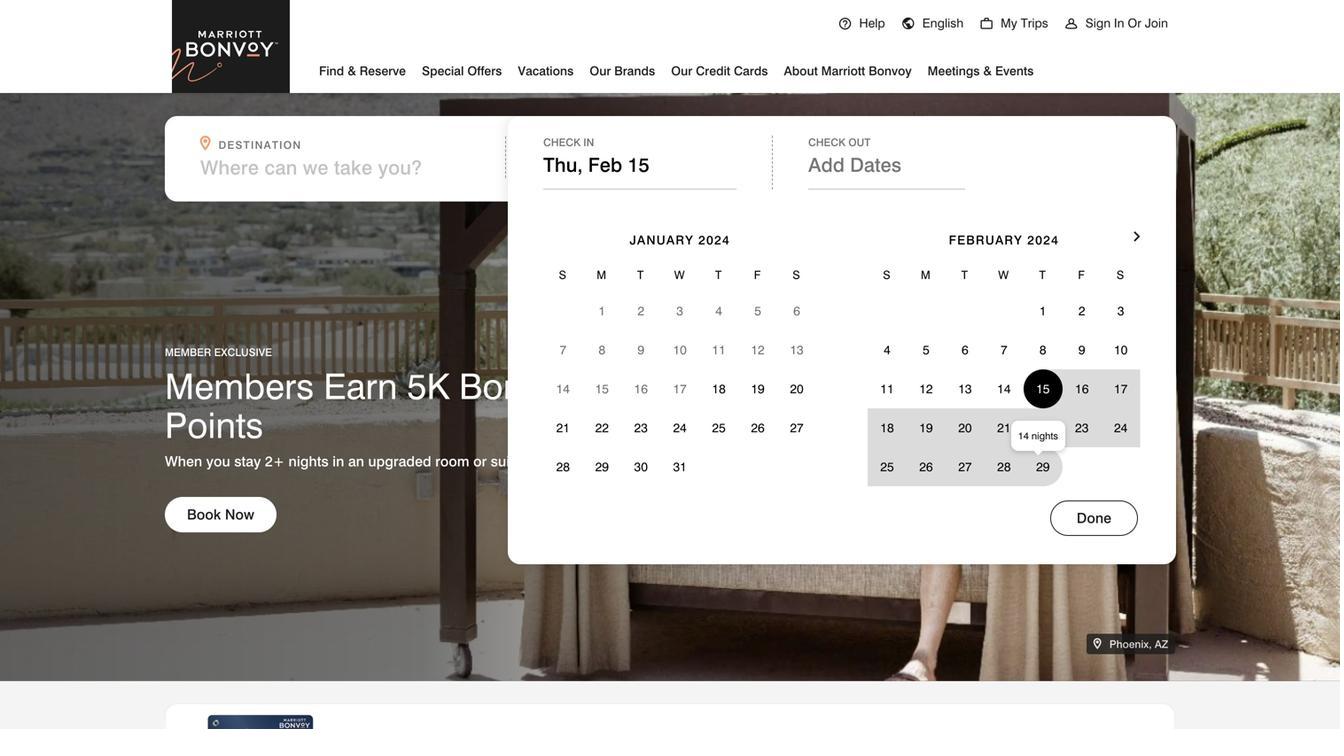 Task type: locate. For each thing, give the bounding box(es) containing it.
check for add
[[808, 136, 846, 149]]

0 horizontal spatial dates
[[567, 139, 607, 152]]

2 28 from the left
[[997, 460, 1011, 475]]

1 horizontal spatial 2024
[[1027, 233, 1059, 248]]

2024 for january 2024
[[698, 233, 730, 248]]

w for january
[[674, 268, 686, 282]]

1 check from the left
[[543, 136, 580, 149]]

1 round image from the left
[[838, 17, 852, 31]]

1 vertical spatial 6
[[962, 343, 969, 358]]

in down the our brands
[[583, 136, 594, 149]]

& for find
[[348, 63, 356, 78]]

12
[[751, 343, 765, 358], [919, 382, 933, 397]]

23 right "nights"
[[1075, 421, 1089, 436]]

an
[[348, 453, 364, 470]]

2024 right february on the top
[[1027, 233, 1059, 248]]

1 down february 2024
[[1040, 304, 1046, 319]]

1 horizontal spatial 17
[[1114, 382, 1128, 397]]

1 horizontal spatial row group
[[868, 292, 1140, 487]]

1 horizontal spatial m
[[921, 268, 931, 282]]

0 horizontal spatial 24
[[673, 421, 687, 436]]

0 vertical spatial 25
[[712, 421, 726, 436]]

24 up 31
[[673, 421, 687, 436]]

8 inside cell
[[599, 343, 605, 358]]

our for our credit cards
[[671, 63, 692, 78]]

thu jan 11 2024 cell
[[699, 331, 738, 370]]

round image inside sign in or join dropdown button
[[1064, 17, 1078, 31]]

1 w from the left
[[674, 268, 686, 282]]

january
[[630, 233, 694, 248]]

14 nights
[[1018, 430, 1058, 442]]

1 m from the left
[[597, 268, 607, 282]]

thu, inside check in thu, feb 15
[[543, 153, 583, 176]]

s
[[559, 268, 567, 282], [793, 268, 801, 282], [883, 268, 891, 282], [1117, 268, 1125, 282]]

0 horizontal spatial 2
[[638, 304, 644, 319]]

in
[[333, 453, 344, 470]]

or inside 'member exclusive members earn 5k bonus points when you stay 2+ nights in an upgraded room or suite.'
[[473, 453, 487, 470]]

29
[[595, 460, 609, 475], [1036, 460, 1050, 475]]

0 vertical spatial 4
[[715, 304, 722, 319]]

6
[[793, 304, 800, 319], [962, 343, 969, 358]]

t
[[637, 268, 645, 282], [715, 268, 723, 282], [961, 268, 969, 282], [1039, 268, 1047, 282]]

0 horizontal spatial 7
[[560, 343, 566, 358]]

4 round image from the left
[[1064, 17, 1078, 31]]

0 horizontal spatial 28
[[556, 460, 570, 475]]

sign in or join button
[[1056, 0, 1176, 46]]

row group for february
[[868, 292, 1140, 487]]

events
[[995, 63, 1034, 78]]

0 horizontal spatial 3
[[677, 304, 683, 319]]

grid
[[544, 207, 816, 487], [868, 207, 1140, 487]]

round image inside english button
[[901, 17, 915, 31]]

1 vertical spatial 18
[[880, 421, 894, 436]]

1 left the tue jan 02 2024 cell
[[599, 304, 605, 319]]

2 t from the left
[[715, 268, 723, 282]]

1 horizontal spatial 4
[[884, 343, 891, 358]]

0 horizontal spatial m
[[597, 268, 607, 282]]

1 horizontal spatial 11
[[880, 382, 894, 397]]

help
[[859, 16, 885, 31]]

round image inside my trips button
[[980, 17, 994, 31]]

our
[[590, 63, 611, 78], [671, 63, 692, 78]]

0 vertical spatial 13
[[790, 343, 804, 358]]

1 vertical spatial in
[[583, 136, 594, 149]]

0 horizontal spatial 11
[[712, 343, 726, 358]]

0 vertical spatial or
[[1128, 16, 1141, 31]]

2 2024 from the left
[[1027, 233, 1059, 248]]

Destination text field
[[200, 156, 472, 179]]

27
[[790, 421, 804, 436], [958, 460, 972, 475]]

3
[[677, 304, 683, 319], [1118, 304, 1124, 319]]

4 inside row
[[884, 343, 891, 358]]

0 horizontal spatial 9
[[638, 343, 644, 358]]

phoenix, az
[[1107, 638, 1168, 651]]

1 1 from the left
[[599, 304, 605, 319]]

2 grid from the left
[[868, 207, 1140, 487]]

0 horizontal spatial 16
[[634, 382, 648, 397]]

our credit cards
[[671, 63, 768, 78]]

special offers
[[422, 63, 502, 78]]

0 vertical spatial 5
[[754, 304, 761, 319]]

check
[[543, 136, 580, 149], [808, 136, 846, 149]]

1 vertical spatial or
[[473, 453, 487, 470]]

0 vertical spatial in
[[1114, 16, 1124, 31]]

check inside check in thu, feb 15
[[543, 136, 580, 149]]

10
[[673, 343, 687, 358], [1114, 343, 1128, 358]]

5k
[[407, 365, 449, 408]]

1 horizontal spatial 21
[[997, 421, 1011, 436]]

1 horizontal spatial 27
[[958, 460, 972, 475]]

points
[[165, 404, 263, 447]]

19
[[751, 382, 765, 397], [919, 421, 933, 436]]

1 horizontal spatial 20
[[958, 421, 972, 436]]

check out add dates
[[808, 136, 902, 176]]

8 left the tue jan 09 2024 cell
[[599, 343, 605, 358]]

0 vertical spatial 12
[[751, 343, 765, 358]]

2 16 from the left
[[1075, 382, 1089, 397]]

round image inside "help" link
[[838, 17, 852, 31]]

in right sign
[[1114, 16, 1124, 31]]

1 vertical spatial 27
[[958, 460, 972, 475]]

2 m from the left
[[921, 268, 931, 282]]

bonvoy
[[869, 63, 912, 78]]

our left 'credit'
[[671, 63, 692, 78]]

1 16 from the left
[[634, 382, 648, 397]]

our inside 'link'
[[671, 63, 692, 78]]

1 horizontal spatial 29
[[1036, 460, 1050, 475]]

2 22 from the left
[[1036, 421, 1050, 436]]

8 up "nights"
[[1040, 343, 1046, 358]]

1 horizontal spatial dates
[[850, 153, 902, 176]]

1 our from the left
[[590, 63, 611, 78]]

& left events
[[983, 63, 992, 78]]

dates down the our brands
[[567, 139, 607, 152]]

None search field
[[165, 116, 1176, 565]]

16
[[634, 382, 648, 397], [1075, 382, 1089, 397]]

tue jan 16 2024 cell
[[622, 370, 660, 409]]

1 2 from the left
[[638, 304, 644, 319]]

thu, inside dates thu, feb 15
[[544, 156, 584, 179]]

2 w from the left
[[998, 268, 1010, 282]]

2024 right the january
[[698, 233, 730, 248]]

0 horizontal spatial 1
[[599, 304, 605, 319]]

2+
[[265, 453, 285, 470]]

0 horizontal spatial 13
[[790, 343, 804, 358]]

1 10 from the left
[[673, 343, 687, 358]]

1 horizontal spatial 16
[[1075, 382, 1089, 397]]

1 horizontal spatial check
[[808, 136, 846, 149]]

row group for january
[[544, 292, 816, 487]]

member exclusive members earn 5k bonus points when you stay 2+ nights in an upgraded room or suite.
[[165, 346, 561, 470]]

1 inside mon jan 01 2024 cell
[[599, 304, 605, 319]]

1 22 from the left
[[595, 421, 609, 436]]

f for february 2024
[[1078, 268, 1086, 282]]

2 row group from the left
[[868, 292, 1140, 487]]

2 our from the left
[[671, 63, 692, 78]]

or left join
[[1128, 16, 1141, 31]]

29 left 30
[[595, 460, 609, 475]]

1 horizontal spatial w
[[998, 268, 1010, 282]]

1 vertical spatial 20
[[958, 421, 972, 436]]

row group
[[544, 292, 816, 487], [868, 292, 1140, 487]]

3 round image from the left
[[980, 17, 994, 31]]

1 horizontal spatial 1
[[1040, 304, 1046, 319]]

2 check from the left
[[808, 136, 846, 149]]

0 horizontal spatial 14
[[556, 382, 570, 397]]

1 horizontal spatial 8
[[1040, 343, 1046, 358]]

2 29 from the left
[[1036, 460, 1050, 475]]

w
[[674, 268, 686, 282], [998, 268, 1010, 282]]

0 vertical spatial 26
[[751, 421, 765, 436]]

sign in or join
[[1086, 16, 1168, 31]]

0 horizontal spatial 17
[[673, 382, 687, 397]]

2024
[[698, 233, 730, 248], [1027, 233, 1059, 248]]

feb inside check in thu, feb 15
[[588, 153, 622, 176]]

round image left my
[[980, 17, 994, 31]]

1 horizontal spatial in
[[1114, 16, 1124, 31]]

1 vertical spatial 12
[[919, 382, 933, 397]]

20 down sat jan 13 2024 cell
[[790, 382, 804, 397]]

exclusive
[[214, 346, 272, 359]]

24 right "nights"
[[1114, 421, 1128, 436]]

1 horizontal spatial 28
[[997, 460, 1011, 475]]

w down february 2024
[[998, 268, 1010, 282]]

0 horizontal spatial &
[[348, 63, 356, 78]]

0 horizontal spatial w
[[674, 268, 686, 282]]

1 horizontal spatial or
[[1128, 16, 1141, 31]]

0 vertical spatial 19
[[751, 382, 765, 397]]

our inside dropdown button
[[590, 63, 611, 78]]

23 down tue jan 16 2024 cell
[[634, 421, 648, 436]]

0 horizontal spatial f
[[754, 268, 762, 282]]

trips
[[1021, 16, 1048, 31]]

in inside dropdown button
[[1114, 16, 1124, 31]]

1 21 from the left
[[556, 421, 570, 436]]

1 horizontal spatial 3
[[1118, 304, 1124, 319]]

7 inside sun jan 07 2024 cell
[[560, 343, 566, 358]]

1 horizontal spatial 2
[[1079, 304, 1085, 319]]

m
[[597, 268, 607, 282], [921, 268, 931, 282]]

1 8 from the left
[[599, 343, 605, 358]]

8
[[599, 343, 605, 358], [1040, 343, 1046, 358]]

1 7 from the left
[[560, 343, 566, 358]]

about marriott bonvoy
[[784, 63, 912, 78]]

t down february 2024
[[1039, 268, 1047, 282]]

our brands button
[[590, 57, 655, 82]]

0 horizontal spatial grid
[[544, 207, 816, 487]]

1 t from the left
[[637, 268, 645, 282]]

1 row group from the left
[[544, 292, 816, 487]]

in
[[1114, 16, 1124, 31], [583, 136, 594, 149]]

find & reserve
[[319, 63, 406, 78]]

4 t from the left
[[1039, 268, 1047, 282]]

1 horizontal spatial 10
[[1114, 343, 1128, 358]]

2 & from the left
[[983, 63, 992, 78]]

1 horizontal spatial 7
[[1001, 343, 1007, 358]]

20 left 14 nights at the bottom
[[958, 421, 972, 436]]

1 horizontal spatial 24
[[1114, 421, 1128, 436]]

in for or
[[1114, 16, 1124, 31]]

0 horizontal spatial 26
[[751, 421, 765, 436]]

meetings & events button
[[928, 57, 1034, 82]]

t down february on the top
[[961, 268, 969, 282]]

0 horizontal spatial 8
[[599, 343, 605, 358]]

tue jan 02 2024 cell
[[622, 292, 660, 331]]

0 horizontal spatial row group
[[544, 292, 816, 487]]

23
[[634, 421, 648, 436], [1075, 421, 1089, 436]]

1 vertical spatial 5
[[923, 343, 930, 358]]

1 grid from the left
[[544, 207, 816, 487]]

grid containing february 2024
[[868, 207, 1140, 487]]

round image left english
[[901, 17, 915, 31]]

0 horizontal spatial 4
[[715, 304, 722, 319]]

0 horizontal spatial 20
[[790, 382, 804, 397]]

3 s from the left
[[883, 268, 891, 282]]

1 horizontal spatial 6
[[962, 343, 969, 358]]

1 vertical spatial 13
[[958, 382, 972, 397]]

1 horizontal spatial 19
[[919, 421, 933, 436]]

25
[[712, 421, 726, 436], [880, 460, 894, 475]]

sign
[[1086, 16, 1111, 31]]

0 horizontal spatial 23
[[634, 421, 648, 436]]

check down vacations
[[543, 136, 580, 149]]

1 horizontal spatial our
[[671, 63, 692, 78]]

0 horizontal spatial 21
[[556, 421, 570, 436]]

1 3 from the left
[[677, 304, 683, 319]]

vacations button
[[518, 57, 574, 82]]

28
[[556, 460, 570, 475], [997, 460, 1011, 475]]

t up the tue jan 02 2024 cell
[[637, 268, 645, 282]]

0 horizontal spatial 2024
[[698, 233, 730, 248]]

14
[[556, 382, 570, 397], [997, 382, 1011, 397], [1018, 430, 1029, 442]]

15 inside cell
[[595, 382, 609, 397]]

15
[[628, 153, 649, 176], [629, 156, 650, 179], [595, 382, 609, 397], [1036, 382, 1050, 397]]

17
[[673, 382, 687, 397], [1114, 382, 1128, 397]]

1 23 from the left
[[634, 421, 648, 436]]

21
[[556, 421, 570, 436], [997, 421, 1011, 436]]

0 vertical spatial 6
[[793, 304, 800, 319]]

about marriott bonvoy button
[[784, 57, 912, 82]]

fri jan 05 2024 cell
[[738, 292, 777, 331]]

0 vertical spatial 27
[[790, 421, 804, 436]]

1 9 from the left
[[638, 343, 644, 358]]

0 horizontal spatial 18
[[712, 382, 726, 397]]

1
[[599, 304, 605, 319], [1040, 304, 1046, 319]]

11
[[712, 343, 726, 358], [880, 382, 894, 397]]

book now
[[187, 506, 254, 523]]

21 left 14 nights at the bottom
[[997, 421, 1011, 436]]

5 inside row
[[923, 343, 930, 358]]

or
[[1128, 16, 1141, 31], [473, 453, 487, 470]]

0 horizontal spatial our
[[590, 63, 611, 78]]

& right find
[[348, 63, 356, 78]]

1 horizontal spatial f
[[1078, 268, 1086, 282]]

&
[[348, 63, 356, 78], [983, 63, 992, 78]]

round image left help
[[838, 17, 852, 31]]

1 vertical spatial 4
[[884, 343, 891, 358]]

round image
[[838, 17, 852, 31], [901, 17, 915, 31], [980, 17, 994, 31], [1064, 17, 1078, 31]]

f for january 2024
[[754, 268, 762, 282]]

1 17 from the left
[[673, 382, 687, 397]]

in inside check in thu, feb 15
[[583, 136, 594, 149]]

our left brands
[[590, 63, 611, 78]]

check inside check out add dates
[[808, 136, 846, 149]]

13
[[790, 343, 804, 358], [958, 382, 972, 397]]

29 down "nights"
[[1036, 460, 1050, 475]]

22
[[595, 421, 609, 436], [1036, 421, 1050, 436]]

meetings
[[928, 63, 980, 78]]

3 inside "cell"
[[677, 304, 683, 319]]

0 horizontal spatial 10
[[673, 343, 687, 358]]

2 f from the left
[[1078, 268, 1086, 282]]

1 horizontal spatial 25
[[880, 460, 894, 475]]

or right room at the bottom of page
[[473, 453, 487, 470]]

wed jan 17 2024 cell
[[660, 370, 699, 409]]

5 inside cell
[[754, 304, 761, 319]]

1 & from the left
[[348, 63, 356, 78]]

our credit cards link
[[671, 57, 768, 82]]

2
[[638, 304, 644, 319], [1079, 304, 1085, 319]]

our for our brands
[[590, 63, 611, 78]]

13 inside cell
[[790, 343, 804, 358]]

round image left sign
[[1064, 17, 1078, 31]]

row containing 28
[[544, 448, 816, 487]]

0 horizontal spatial 22
[[595, 421, 609, 436]]

21 down sun jan 14 2024 cell
[[556, 421, 570, 436]]

f
[[754, 268, 762, 282], [1078, 268, 1086, 282]]

0 horizontal spatial or
[[473, 453, 487, 470]]

12 inside cell
[[751, 343, 765, 358]]

0 horizontal spatial 5
[[754, 304, 761, 319]]

w down january 2024
[[674, 268, 686, 282]]

fri jan 12 2024 cell
[[738, 331, 777, 370]]

1 2024 from the left
[[698, 233, 730, 248]]

t up thu jan 04 2024 cell
[[715, 268, 723, 282]]

0 vertical spatial dates
[[567, 139, 607, 152]]

1 f from the left
[[754, 268, 762, 282]]

4 inside thu jan 04 2024 cell
[[715, 304, 722, 319]]

26
[[751, 421, 765, 436], [919, 460, 933, 475]]

feb
[[588, 153, 622, 176], [589, 156, 623, 179]]

marriott
[[821, 63, 865, 78]]

0 horizontal spatial check
[[543, 136, 580, 149]]

0 horizontal spatial 19
[[751, 382, 765, 397]]

1 vertical spatial 26
[[919, 460, 933, 475]]

5
[[754, 304, 761, 319], [923, 343, 930, 358]]

9 inside cell
[[638, 343, 644, 358]]

0 vertical spatial 11
[[712, 343, 726, 358]]

check up "add"
[[808, 136, 846, 149]]

2 round image from the left
[[901, 17, 915, 31]]

row
[[544, 258, 816, 292], [868, 258, 1140, 292], [544, 292, 816, 331], [868, 292, 1140, 331], [544, 331, 816, 370], [868, 331, 1140, 370], [544, 370, 816, 409], [868, 370, 1140, 409], [544, 409, 816, 448], [868, 409, 1140, 448], [544, 448, 816, 487], [868, 448, 1140, 487]]

wed jan 10 2024 cell
[[660, 331, 699, 370]]

2 7 from the left
[[1001, 343, 1007, 358]]

dates down out
[[850, 153, 902, 176]]

1 horizontal spatial 23
[[1075, 421, 1089, 436]]

room
[[435, 453, 469, 470]]

31
[[673, 460, 687, 475]]

dates
[[567, 139, 607, 152], [850, 153, 902, 176]]

0 horizontal spatial 27
[[790, 421, 804, 436]]

1 horizontal spatial 5
[[923, 343, 930, 358]]

1 28 from the left
[[556, 460, 570, 475]]



Task type: describe. For each thing, give the bounding box(es) containing it.
dates inside check out add dates
[[850, 153, 902, 176]]

2 17 from the left
[[1114, 382, 1128, 397]]

1 29 from the left
[[595, 460, 609, 475]]

tue jan 09 2024 cell
[[622, 331, 660, 370]]

row containing 7
[[544, 331, 816, 370]]

our brands
[[590, 63, 655, 78]]

reserve
[[360, 63, 406, 78]]

destination
[[219, 139, 302, 152]]

location image
[[1094, 638, 1107, 651]]

my
[[1001, 16, 1017, 31]]

bonus
[[459, 365, 561, 408]]

15 inside dates thu, feb 15
[[629, 156, 650, 179]]

grid containing january 2024
[[544, 207, 816, 487]]

1 s from the left
[[559, 268, 567, 282]]

dates thu, feb 15
[[544, 139, 650, 179]]

phoenix, az link
[[1087, 634, 1175, 655]]

11 inside cell
[[712, 343, 726, 358]]

cards
[[734, 63, 768, 78]]

my trips button
[[972, 0, 1056, 46]]

w for february
[[998, 268, 1010, 282]]

2024 for february 2024
[[1027, 233, 1059, 248]]

done
[[1077, 510, 1112, 527]]

book now link
[[165, 497, 276, 533]]

february 2024
[[949, 233, 1059, 248]]

add
[[808, 153, 845, 176]]

2 9 from the left
[[1079, 343, 1085, 358]]

30
[[634, 460, 648, 475]]

when
[[165, 453, 202, 470]]

sat jan 13 2024 cell
[[777, 331, 816, 370]]

english
[[922, 16, 964, 31]]

row containing 18
[[868, 409, 1140, 448]]

2 2 from the left
[[1079, 304, 1085, 319]]

1 horizontal spatial 18
[[880, 421, 894, 436]]

6 inside row
[[962, 343, 969, 358]]

upgraded
[[368, 453, 431, 470]]

nights
[[289, 453, 329, 470]]

row containing 25
[[868, 448, 1140, 487]]

in for thu,
[[583, 136, 594, 149]]

14 inside cell
[[556, 382, 570, 397]]

special
[[422, 63, 464, 78]]

& for meetings
[[983, 63, 992, 78]]

sun jan 07 2024 cell
[[544, 331, 583, 370]]

help link
[[830, 0, 893, 46]]

0 horizontal spatial 25
[[712, 421, 726, 436]]

nights
[[1032, 430, 1058, 442]]

2 3 from the left
[[1118, 304, 1124, 319]]

find
[[319, 63, 344, 78]]

round image for english
[[901, 17, 915, 31]]

round image for help
[[838, 17, 852, 31]]

none search field containing thu, feb 15
[[165, 116, 1176, 565]]

17 inside wed jan 17 2024 cell
[[673, 382, 687, 397]]

2 inside cell
[[638, 304, 644, 319]]

row containing 4
[[868, 331, 1140, 370]]

1 horizontal spatial 13
[[958, 382, 972, 397]]

about
[[784, 63, 818, 78]]

find & reserve button
[[319, 57, 406, 82]]

1 vertical spatial 25
[[880, 460, 894, 475]]

2 23 from the left
[[1075, 421, 1089, 436]]

az
[[1155, 638, 1168, 651]]

my trips
[[1001, 16, 1048, 31]]

check in thu, feb 15
[[543, 136, 649, 176]]

1 horizontal spatial 14
[[997, 382, 1011, 397]]

dates inside dates thu, feb 15
[[567, 139, 607, 152]]

2 8 from the left
[[1040, 343, 1046, 358]]

4 for row containing 4
[[884, 343, 891, 358]]

destination field
[[200, 156, 495, 179]]

feb inside dates thu, feb 15
[[589, 156, 623, 179]]

1 horizontal spatial 26
[[919, 460, 933, 475]]

mon jan 08 2024 cell
[[583, 331, 622, 370]]

thu jan 04 2024 cell
[[699, 292, 738, 331]]

0 vertical spatial 20
[[790, 382, 804, 397]]

brands
[[614, 63, 655, 78]]

phoenix,
[[1110, 638, 1152, 651]]

0 vertical spatial 18
[[712, 382, 726, 397]]

offers
[[467, 63, 502, 78]]

15 inside check in thu, feb 15
[[628, 153, 649, 176]]

1 horizontal spatial 12
[[919, 382, 933, 397]]

january 2024
[[630, 233, 730, 248]]

out
[[848, 136, 871, 149]]

round image for sign in or join
[[1064, 17, 1078, 31]]

16 inside cell
[[634, 382, 648, 397]]

english button
[[893, 0, 972, 46]]

stay
[[234, 453, 261, 470]]

round image for my trips
[[980, 17, 994, 31]]

1 vertical spatial 19
[[919, 421, 933, 436]]

3 t from the left
[[961, 268, 969, 282]]

6 inside cell
[[793, 304, 800, 319]]

done button
[[1050, 501, 1138, 536]]

you
[[206, 453, 230, 470]]

sun jan 14 2024 cell
[[544, 370, 583, 409]]

1 vertical spatial 11
[[880, 382, 894, 397]]

join
[[1145, 16, 1168, 31]]

2 1 from the left
[[1040, 304, 1046, 319]]

special offers button
[[422, 57, 502, 82]]

2 s from the left
[[793, 268, 801, 282]]

check for thu,
[[543, 136, 580, 149]]

mon jan 01 2024 cell
[[583, 292, 622, 331]]

suite.
[[491, 453, 526, 470]]

or inside dropdown button
[[1128, 16, 1141, 31]]

row containing 21
[[544, 409, 816, 448]]

2 21 from the left
[[997, 421, 1011, 436]]

now
[[225, 506, 254, 523]]

row containing 14
[[544, 370, 816, 409]]

credit
[[696, 63, 730, 78]]

row containing 11
[[868, 370, 1140, 409]]

meetings & events
[[928, 63, 1034, 78]]

m for january 2024
[[597, 268, 607, 282]]

marriott bonvoy boundless® credit card from chase image
[[187, 715, 334, 729]]

m for february 2024
[[921, 268, 931, 282]]

2 24 from the left
[[1114, 421, 1128, 436]]

4 for thu jan 04 2024 cell
[[715, 304, 722, 319]]

sat jan 06 2024 cell
[[777, 292, 816, 331]]

members
[[165, 365, 314, 408]]

2 10 from the left
[[1114, 343, 1128, 358]]

vacations
[[518, 63, 574, 78]]

10 inside cell
[[673, 343, 687, 358]]

earn
[[324, 365, 397, 408]]

book
[[187, 506, 221, 523]]

2 horizontal spatial 14
[[1018, 430, 1029, 442]]

1 24 from the left
[[673, 421, 687, 436]]

february
[[949, 233, 1023, 248]]

member
[[165, 346, 211, 359]]

mon jan 15 2024 cell
[[583, 370, 622, 409]]

4 s from the left
[[1117, 268, 1125, 282]]

wed jan 03 2024 cell
[[660, 292, 699, 331]]



Task type: vqa. For each thing, say whether or not it's contained in the screenshot.
Sign In "button"
no



